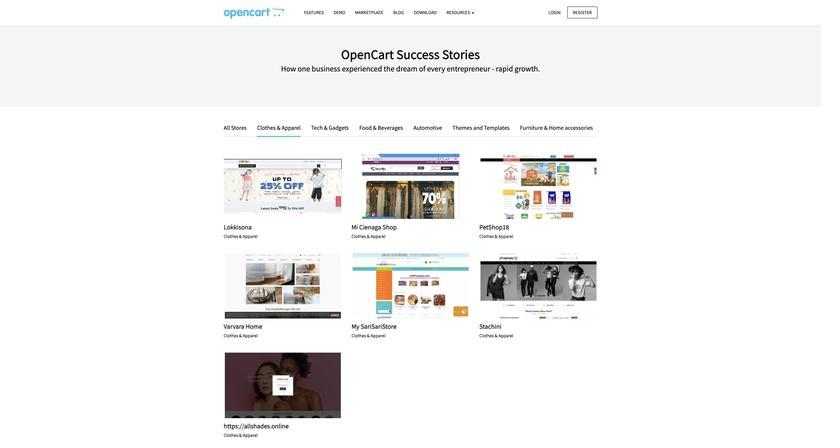 Task type: vqa. For each thing, say whether or not it's contained in the screenshot.
Mi Cienaga Shop Clothes & Apparel at left
yes



Task type: locate. For each thing, give the bounding box(es) containing it.
0 horizontal spatial home
[[246, 322, 262, 331]]

petshop18 image
[[480, 153, 598, 219]]

clothes down petshop18
[[480, 233, 494, 239]]

login
[[549, 9, 561, 15]]

download
[[414, 10, 437, 15]]

lokkisona
[[224, 223, 252, 231]]

view for mi cienaga shop
[[393, 183, 405, 189]]

automotive link
[[409, 123, 447, 133]]

stories
[[442, 46, 480, 63]]

all stores
[[224, 124, 247, 132]]

view project for https://allshades.online
[[265, 382, 301, 388]]

and
[[474, 124, 483, 132]]

view project link
[[265, 183, 301, 190], [393, 183, 429, 190], [521, 183, 557, 190], [265, 282, 301, 290], [393, 282, 429, 290], [521, 282, 557, 290], [265, 382, 301, 389]]

apparel inside mi cienaga shop clothes & apparel
[[371, 233, 386, 239]]

project for petshop18
[[534, 183, 557, 189]]

automotive
[[414, 124, 442, 132]]

clothes right stores
[[257, 124, 276, 132]]

project for my sarisaristore
[[406, 283, 429, 289]]

clothes
[[257, 124, 276, 132], [224, 233, 238, 239], [352, 233, 366, 239], [480, 233, 494, 239], [224, 333, 238, 339], [352, 333, 366, 339], [480, 333, 494, 339], [224, 433, 238, 438]]

lokkisona clothes & apparel
[[224, 223, 258, 239]]

stachini image
[[480, 253, 598, 319]]

features link
[[299, 7, 329, 18]]

view for my sarisaristore
[[393, 283, 405, 289]]

business
[[312, 64, 340, 74]]

varvara
[[224, 322, 244, 331]]

view project
[[265, 183, 301, 189], [393, 183, 429, 189], [521, 183, 557, 189], [265, 283, 301, 289], [393, 283, 429, 289], [521, 283, 557, 289], [265, 382, 301, 388]]

mi cienaga shop image
[[352, 153, 470, 219]]

marketplace link
[[350, 7, 389, 18]]

view project for mi cienaga shop
[[393, 183, 429, 189]]

gadgets
[[329, 124, 349, 132]]

https://allshades.online image
[[224, 353, 342, 418]]

view for lokkisona
[[265, 183, 277, 189]]

home inside varvara home clothes & apparel
[[246, 322, 262, 331]]

&
[[277, 124, 281, 132], [324, 124, 328, 132], [373, 124, 377, 132], [544, 124, 548, 132], [239, 233, 242, 239], [367, 233, 370, 239], [495, 233, 498, 239], [239, 333, 242, 339], [367, 333, 370, 339], [495, 333, 498, 339], [239, 433, 242, 438]]

accessories
[[565, 124, 593, 132]]

view for stachini
[[521, 283, 533, 289]]

& inside varvara home clothes & apparel
[[239, 333, 242, 339]]

view for petshop18
[[521, 183, 533, 189]]

project
[[279, 183, 301, 189], [406, 183, 429, 189], [534, 183, 557, 189], [279, 283, 301, 289], [406, 283, 429, 289], [534, 283, 557, 289], [279, 382, 301, 388]]

apparel down stachini on the bottom of the page
[[499, 333, 513, 339]]

how
[[281, 64, 296, 74]]

varvara home image
[[224, 253, 342, 319]]

of
[[419, 64, 426, 74]]

every
[[427, 64, 445, 74]]

register link
[[568, 6, 598, 18]]

apparel inside stachini clothes & apparel
[[499, 333, 513, 339]]

apparel left tech
[[282, 124, 301, 132]]

tech & gadgets link
[[306, 123, 354, 133]]

home
[[549, 124, 564, 132], [246, 322, 262, 331]]

view project link for https://allshades.online
[[265, 382, 301, 389]]

apparel down varvara
[[243, 333, 258, 339]]

stachini
[[480, 322, 502, 331]]

apparel down cienaga
[[371, 233, 386, 239]]

beverages
[[378, 124, 403, 132]]

clothes down my
[[352, 333, 366, 339]]

resources
[[447, 10, 471, 15]]

clothes down stachini on the bottom of the page
[[480, 333, 494, 339]]

download link
[[409, 7, 442, 18]]

apparel down "lokkisona"
[[243, 233, 258, 239]]

apparel inside clothes & apparel link
[[282, 124, 301, 132]]

blog link
[[389, 7, 409, 18]]

clothes down "lokkisona"
[[224, 233, 238, 239]]

sarisaristore
[[361, 322, 397, 331]]

clothes down varvara
[[224, 333, 238, 339]]

1 vertical spatial home
[[246, 322, 262, 331]]

view project for lokkisona
[[265, 183, 301, 189]]

0 vertical spatial home
[[549, 124, 564, 132]]

demo
[[334, 10, 345, 15]]

view project link for stachini
[[521, 282, 557, 290]]

apparel down petshop18
[[499, 233, 513, 239]]

furniture
[[520, 124, 543, 132]]

tech
[[311, 124, 323, 132]]

& inside lokkisona clothes & apparel
[[239, 233, 242, 239]]

clothes inside my sarisaristore clothes & apparel
[[352, 333, 366, 339]]

clothes down mi
[[352, 233, 366, 239]]

furniture & home accessories link
[[515, 123, 593, 133]]

apparel
[[282, 124, 301, 132], [243, 233, 258, 239], [371, 233, 386, 239], [499, 233, 513, 239], [243, 333, 258, 339], [371, 333, 386, 339], [499, 333, 513, 339], [243, 433, 258, 438]]

clothes down "https://allshades.online"
[[224, 433, 238, 438]]

apparel down sarisaristore
[[371, 333, 386, 339]]

my sarisaristore clothes & apparel
[[352, 322, 397, 339]]

one
[[298, 64, 310, 74]]

food & beverages
[[359, 124, 403, 132]]

home right varvara
[[246, 322, 262, 331]]

clothes inside stachini clothes & apparel
[[480, 333, 494, 339]]

resources link
[[442, 7, 479, 18]]

demo link
[[329, 7, 350, 18]]

https://allshades.online
[[224, 422, 289, 430]]

home left accessories
[[549, 124, 564, 132]]

project for https://allshades.online
[[279, 382, 301, 388]]

view
[[265, 183, 277, 189], [393, 183, 405, 189], [521, 183, 533, 189], [265, 283, 277, 289], [393, 283, 405, 289], [521, 283, 533, 289], [265, 382, 277, 388]]

view project link for lokkisona
[[265, 183, 301, 190]]

apparel down "https://allshades.online"
[[243, 433, 258, 438]]

shop
[[383, 223, 397, 231]]

entrepreneur
[[447, 64, 490, 74]]

register
[[573, 9, 592, 15]]

project for lokkisona
[[279, 183, 301, 189]]

tech & gadgets
[[311, 124, 349, 132]]

mi cienaga shop clothes & apparel
[[352, 223, 397, 239]]



Task type: describe. For each thing, give the bounding box(es) containing it.
my
[[352, 322, 360, 331]]

project for mi cienaga shop
[[406, 183, 429, 189]]

& inside petshop18 clothes & apparel
[[495, 233, 498, 239]]

view project for stachini
[[521, 283, 557, 289]]

templates
[[484, 124, 510, 132]]

view for varvara home
[[265, 283, 277, 289]]

growth.
[[515, 64, 540, 74]]

furniture & home accessories
[[520, 124, 593, 132]]

clothes inside https://allshades.online clothes & apparel
[[224, 433, 238, 438]]

& inside mi cienaga shop clothes & apparel
[[367, 233, 370, 239]]

https://allshades.online clothes & apparel
[[224, 422, 289, 438]]

clothes inside lokkisona clothes & apparel
[[224, 233, 238, 239]]

stores
[[231, 124, 247, 132]]

petshop18 clothes & apparel
[[480, 223, 513, 239]]

all
[[224, 124, 230, 132]]

my sarisaristore image
[[352, 253, 470, 319]]

varvara home clothes & apparel
[[224, 322, 262, 339]]

success
[[397, 46, 440, 63]]

& inside stachini clothes & apparel
[[495, 333, 498, 339]]

marketplace
[[355, 10, 384, 15]]

view for https://allshades.online
[[265, 382, 277, 388]]

clothes inside petshop18 clothes & apparel
[[480, 233, 494, 239]]

food & beverages link
[[355, 123, 408, 133]]

opencart success stories how one business experienced the dream of every entrepreneur - rapid growth.
[[281, 46, 540, 74]]

themes
[[453, 124, 472, 132]]

apparel inside my sarisaristore clothes & apparel
[[371, 333, 386, 339]]

clothes inside mi cienaga shop clothes & apparel
[[352, 233, 366, 239]]

view project for my sarisaristore
[[393, 283, 429, 289]]

view project for varvara home
[[265, 283, 301, 289]]

view project for petshop18
[[521, 183, 557, 189]]

cienaga
[[359, 223, 381, 231]]

clothes & apparel link
[[252, 123, 306, 137]]

apparel inside varvara home clothes & apparel
[[243, 333, 258, 339]]

features
[[304, 10, 324, 15]]

apparel inside petshop18 clothes & apparel
[[499, 233, 513, 239]]

mi
[[352, 223, 358, 231]]

-
[[492, 64, 495, 74]]

lokkisona image
[[224, 153, 342, 219]]

all stores link
[[224, 123, 252, 133]]

opencart - showcase image
[[224, 7, 284, 19]]

dream
[[396, 64, 418, 74]]

blog
[[393, 10, 404, 15]]

project for varvara home
[[279, 283, 301, 289]]

themes and templates link
[[448, 123, 515, 133]]

clothes & apparel
[[257, 124, 301, 132]]

opencart
[[341, 46, 394, 63]]

the
[[384, 64, 395, 74]]

& inside my sarisaristore clothes & apparel
[[367, 333, 370, 339]]

stachini clothes & apparel
[[480, 322, 513, 339]]

view project link for my sarisaristore
[[393, 282, 429, 290]]

apparel inside https://allshades.online clothes & apparel
[[243, 433, 258, 438]]

petshop18
[[480, 223, 509, 231]]

food
[[359, 124, 372, 132]]

project for stachini
[[534, 283, 557, 289]]

& inside https://allshades.online clothes & apparel
[[239, 433, 242, 438]]

view project link for petshop18
[[521, 183, 557, 190]]

view project link for mi cienaga shop
[[393, 183, 429, 190]]

experienced
[[342, 64, 382, 74]]

clothes inside varvara home clothes & apparel
[[224, 333, 238, 339]]

apparel inside lokkisona clothes & apparel
[[243, 233, 258, 239]]

view project link for varvara home
[[265, 282, 301, 290]]

rapid
[[496, 64, 513, 74]]

1 horizontal spatial home
[[549, 124, 564, 132]]

login link
[[543, 6, 566, 18]]

themes and templates
[[453, 124, 510, 132]]



